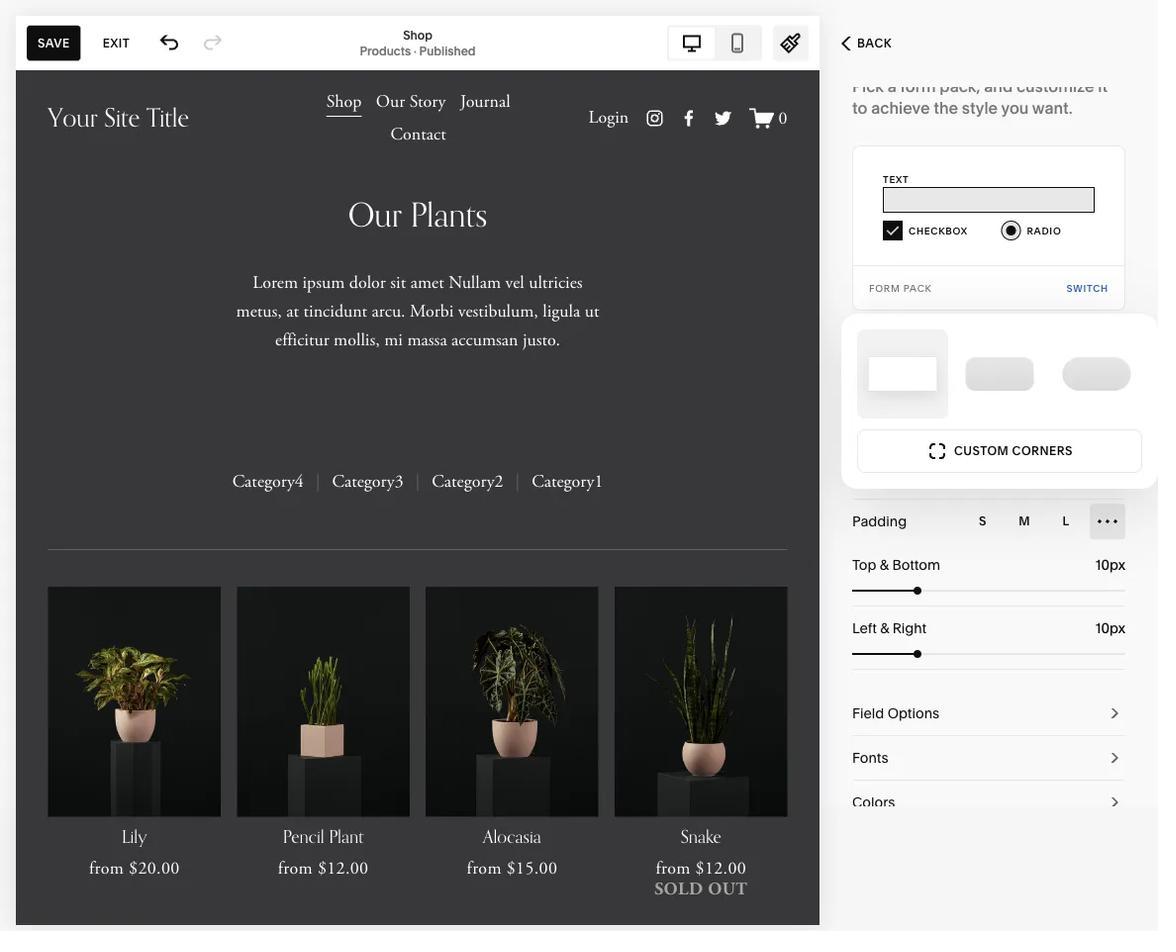 Task type: vqa. For each thing, say whether or not it's contained in the screenshot.
or related to Arrivals"
no



Task type: describe. For each thing, give the bounding box(es) containing it.
form
[[900, 76, 936, 96]]

left
[[852, 620, 877, 637]]

back
[[857, 36, 892, 50]]

a
[[888, 76, 897, 96]]

get
[[575, 896, 596, 913]]

want.
[[1032, 98, 1073, 117]]

top
[[852, 557, 877, 574]]

field for field fill
[[852, 380, 884, 396]]

m
[[1019, 514, 1030, 529]]

the inside pick a form pack, and customize it to achieve the style you want.
[[934, 98, 958, 117]]

options
[[888, 705, 940, 722]]

switch button
[[1067, 266, 1109, 310]]

left & right
[[852, 620, 927, 637]]

switch
[[1067, 282, 1109, 294]]

days.
[[429, 896, 463, 913]]

your
[[301, 896, 330, 913]]

field options button
[[852, 692, 1126, 737]]

·
[[414, 44, 417, 58]]

back button
[[820, 22, 914, 65]]

out
[[661, 896, 682, 913]]

square image
[[869, 357, 937, 391]]

products
[[360, 44, 411, 58]]

colors button
[[852, 781, 1126, 826]]

most
[[624, 896, 657, 913]]

pick
[[852, 76, 884, 96]]

site.
[[733, 896, 760, 913]]

Border Thickness field
[[997, 455, 1062, 499]]

in
[[397, 896, 409, 913]]

and
[[984, 76, 1013, 96]]

shape
[[888, 335, 929, 352]]

save
[[38, 36, 70, 50]]

padding
[[852, 513, 907, 530]]

fill
[[888, 380, 906, 396]]

form pack
[[869, 282, 932, 294]]

published
[[419, 44, 476, 58]]

field options
[[852, 705, 940, 722]]

save button
[[27, 25, 81, 61]]

option group for padding
[[965, 504, 1126, 540]]

you
[[1001, 98, 1029, 117]]

thickness
[[900, 469, 965, 486]]

1 vertical spatial the
[[600, 896, 621, 913]]

exit button
[[92, 25, 141, 61]]

form
[[869, 282, 901, 294]]

it
[[1098, 76, 1108, 96]]

right
[[893, 620, 927, 637]]

your
[[701, 896, 730, 913]]



Task type: locate. For each thing, give the bounding box(es) containing it.
field shape
[[852, 335, 929, 352]]

the
[[934, 98, 958, 117], [600, 896, 621, 913]]

field fill
[[852, 380, 906, 396]]

2 vertical spatial field
[[852, 705, 884, 722]]

0 horizontal spatial the
[[600, 896, 621, 913]]

field for field options
[[852, 705, 884, 722]]

& for right
[[880, 620, 889, 637]]

field
[[852, 335, 884, 352], [852, 380, 884, 396], [852, 705, 884, 722]]

1 border from the top
[[852, 424, 897, 441]]

& for bottom
[[880, 557, 889, 574]]

0 vertical spatial option group
[[1007, 415, 1126, 450]]

pill image
[[1063, 357, 1131, 391]]

top & bottom
[[852, 557, 940, 574]]

the down pack,
[[934, 98, 958, 117]]

rounded rectangle image
[[966, 357, 1034, 391]]

field for field shape
[[852, 335, 884, 352]]

custom corners button
[[857, 430, 1142, 473]]

field left shape
[[852, 335, 884, 352]]

exit
[[103, 36, 130, 50]]

colors
[[852, 794, 895, 811]]

s
[[979, 514, 987, 529]]

pick a form pack, and customize it to achieve the style you want.
[[852, 76, 1108, 117]]

fonts
[[852, 750, 889, 767]]

pack
[[904, 282, 932, 294]]

option group
[[1007, 415, 1126, 450], [965, 504, 1126, 540]]

field inside button
[[852, 705, 884, 722]]

border thickness
[[852, 469, 965, 486]]

border down field fill
[[852, 424, 897, 441]]

option group for border
[[1007, 415, 1126, 450]]

shop
[[403, 28, 432, 42]]

to down pick
[[852, 98, 868, 117]]

1 vertical spatial option group
[[965, 504, 1126, 540]]

1 vertical spatial field
[[852, 380, 884, 396]]

customize
[[1017, 76, 1094, 96]]

to left get
[[558, 896, 571, 913]]

None field
[[1060, 554, 1126, 576], [1060, 618, 1126, 640], [1060, 554, 1126, 576], [1060, 618, 1126, 640]]

pack,
[[940, 76, 980, 96]]

border for border thickness
[[852, 469, 897, 486]]

0 vertical spatial border
[[852, 424, 897, 441]]

field left fill
[[852, 380, 884, 396]]

bottom
[[892, 557, 940, 574]]

shop products · published
[[360, 28, 476, 58]]

border for border
[[852, 424, 897, 441]]

1 field from the top
[[852, 335, 884, 352]]

border up 'padding'
[[852, 469, 897, 486]]

field inside button
[[852, 335, 884, 352]]

None range field
[[852, 587, 1126, 595], [852, 650, 1126, 658], [852, 587, 1126, 595], [852, 650, 1126, 658]]

fonts button
[[852, 737, 1126, 781]]

now
[[527, 896, 555, 913]]

14
[[412, 896, 426, 913]]

upgrade
[[466, 896, 524, 913]]

1 vertical spatial border
[[852, 469, 897, 486]]

achieve
[[871, 98, 930, 117]]

your trial ends in 14 days. upgrade now to get the most out of your site.
[[301, 896, 760, 913]]

the right get
[[600, 896, 621, 913]]

to inside pick a form pack, and customize it to achieve the style you want.
[[852, 98, 868, 117]]

& right left
[[880, 620, 889, 637]]

corners
[[1012, 444, 1073, 458]]

trial
[[334, 896, 358, 913]]

0 vertical spatial to
[[852, 98, 868, 117]]

tab list
[[669, 27, 760, 59]]

to
[[852, 98, 868, 117], [558, 896, 571, 913]]

1 vertical spatial &
[[880, 620, 889, 637]]

0 vertical spatial the
[[934, 98, 958, 117]]

0 vertical spatial field
[[852, 335, 884, 352]]

1 vertical spatial to
[[558, 896, 571, 913]]

custom
[[954, 444, 1009, 458]]

custom corners
[[954, 444, 1073, 458]]

1 horizontal spatial to
[[852, 98, 868, 117]]

0 vertical spatial &
[[880, 557, 889, 574]]

&
[[880, 557, 889, 574], [880, 620, 889, 637]]

1 horizontal spatial the
[[934, 98, 958, 117]]

style
[[962, 98, 998, 117]]

3 field from the top
[[852, 705, 884, 722]]

ends
[[362, 896, 394, 913]]

option group down the border thickness field
[[965, 504, 1126, 540]]

2 border from the top
[[852, 469, 897, 486]]

of
[[685, 896, 698, 913]]

& right top
[[880, 557, 889, 574]]

option group up the border thickness field
[[1007, 415, 1126, 450]]

0 horizontal spatial to
[[558, 896, 571, 913]]

2 field from the top
[[852, 380, 884, 396]]

l
[[1063, 514, 1070, 529]]

option group containing s
[[965, 504, 1126, 540]]

field shape button
[[852, 322, 1126, 366]]

field up fonts
[[852, 705, 884, 722]]

border
[[852, 424, 897, 441], [852, 469, 897, 486]]



